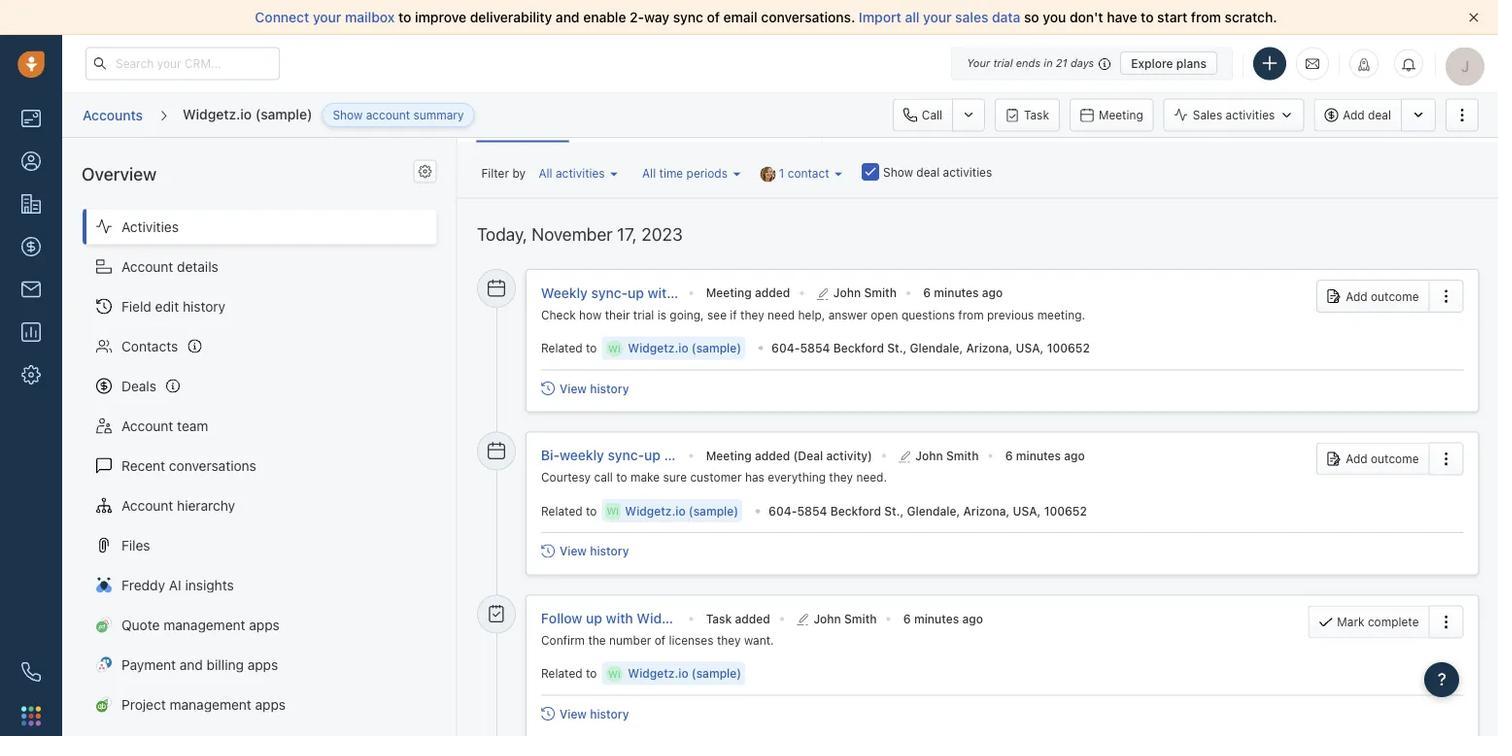 Task type: vqa. For each thing, say whether or not it's contained in the screenshot.
email image
no



Task type: describe. For each thing, give the bounding box(es) containing it.
widgetz inside 'link'
[[678, 284, 732, 300]]

add outcome button for bi-weekly sync-up (sample)
[[1316, 442, 1428, 475]]

minutes for follow up with widgetz (sample)
[[914, 611, 959, 625]]

2 your from the left
[[923, 9, 952, 25]]

confirm
[[541, 633, 585, 647]]

bi-weekly sync-up (sample)
[[541, 447, 721, 463]]

phone image
[[21, 663, 41, 682]]

follow up with widgetz (sample)
[[541, 610, 750, 626]]

check how their trial is going, see if they need help, answer open questions from previous meeting.
[[541, 307, 1085, 321]]

up inside 'link'
[[627, 284, 644, 300]]

all for all time periods
[[642, 166, 656, 180]]

2 vertical spatial they
[[717, 633, 741, 647]]

(sample) down the licenses
[[691, 667, 741, 680]]

show for show deal activities
[[883, 165, 913, 179]]

open
[[870, 307, 898, 321]]

days
[[1071, 57, 1094, 69]]

5854 for weekly sync-up with widgetz (sample)
[[800, 341, 830, 355]]

ago for weekly sync-up with widgetz (sample)
[[982, 286, 1003, 299]]

filter
[[481, 166, 509, 180]]

1 horizontal spatial activities
[[943, 165, 992, 179]]

(sample) down see
[[691, 341, 741, 355]]

view history for weekly
[[559, 544, 629, 558]]

wi inside related to wi widgetz.io (sample)
[[606, 505, 619, 516]]

today,
[[477, 223, 527, 244]]

management for project
[[170, 697, 251, 713]]

1
[[779, 166, 785, 180]]

to left start
[[1141, 9, 1154, 25]]

Search your CRM... text field
[[86, 47, 280, 80]]

6 for weekly sync-up with widgetz (sample)
[[923, 286, 931, 299]]

widgetz.io (sample)
[[183, 106, 312, 122]]

1 vertical spatial sync-
[[607, 447, 644, 463]]

billing
[[207, 657, 244, 673]]

all time periods button
[[637, 161, 746, 185]]

import all your sales data link
[[859, 9, 1024, 25]]

john for follow up with widgetz (sample)
[[813, 611, 841, 625]]

complete
[[1368, 615, 1419, 628]]

glendale, for weekly sync-up with widgetz (sample)
[[910, 341, 963, 355]]

100652 for bi-weekly sync-up (sample)
[[1044, 504, 1087, 517]]

show for show account summary
[[333, 108, 363, 122]]

usa, for weekly sync-up with widgetz (sample)
[[1015, 341, 1044, 355]]

meeting added (deal activity)
[[706, 449, 872, 462]]

your
[[967, 57, 990, 69]]

1 horizontal spatial from
[[1191, 9, 1221, 25]]

added for follow up with widgetz (sample)
[[735, 611, 770, 625]]

meeting button
[[1070, 99, 1154, 132]]

recent
[[121, 458, 165, 474]]

0 horizontal spatial from
[[958, 307, 984, 321]]

don't
[[1070, 9, 1104, 25]]

to down the
[[585, 667, 597, 680]]

going,
[[669, 307, 704, 321]]

view for bi-
[[559, 544, 586, 558]]

mark complete
[[1337, 615, 1419, 628]]

connect your mailbox link
[[255, 9, 398, 25]]

all
[[905, 9, 920, 25]]

widgetz.io down confirm the number of licenses they want.
[[628, 667, 688, 680]]

wi widgetz.io (sample) for widgetz widgetz.io (sample) link
[[608, 341, 741, 355]]

100652 for weekly sync-up with widgetz (sample)
[[1047, 341, 1090, 355]]

widgetz.io down make
[[625, 504, 685, 517]]

weekly
[[559, 447, 604, 463]]

604-5854 beckford st., glendale, arizona, usa, 100652 for weekly sync-up with widgetz (sample)
[[771, 341, 1090, 355]]

time
[[659, 166, 683, 180]]

deals
[[121, 378, 156, 394]]

john for weekly sync-up with widgetz (sample)
[[833, 286, 861, 299]]

what's new image
[[1358, 58, 1371, 71]]

start
[[1158, 9, 1188, 25]]

sales
[[1193, 108, 1223, 122]]

courtesy call to make sure customer has everything they need.
[[541, 470, 887, 484]]

edit
[[155, 298, 179, 314]]

history right the "edit"
[[183, 298, 226, 314]]

2 related from the top
[[541, 504, 582, 517]]

mng settings image
[[418, 165, 432, 178]]

meetings image
[[487, 442, 505, 459]]

all activities
[[539, 166, 605, 180]]

activities for all activities
[[556, 166, 605, 180]]

add outcome button for weekly sync-up with widgetz (sample)
[[1316, 279, 1428, 313]]

1 horizontal spatial of
[[707, 9, 720, 25]]

outcome for bi-weekly sync-up (sample)
[[1371, 452, 1419, 466]]

connect your mailbox to improve deliverability and enable 2-way sync of email conversations. import all your sales data so you don't have to start from scratch.
[[255, 9, 1277, 25]]

sales
[[955, 9, 989, 25]]

all activities link
[[534, 161, 623, 185]]

mailbox
[[345, 9, 395, 25]]

1 contact
[[779, 166, 830, 180]]

604-5854 beckford st., glendale, arizona, usa, 100652 for bi-weekly sync-up (sample)
[[768, 504, 1087, 517]]

bi-weekly sync-up (sample) link
[[541, 447, 721, 464]]

need
[[767, 307, 795, 321]]

meeting inside meeting button
[[1099, 108, 1143, 122]]

meeting for bi-weekly sync-up (sample)
[[706, 449, 751, 462]]

management for quote
[[164, 617, 245, 633]]

minutes for weekly sync-up with widgetz (sample)
[[934, 286, 979, 299]]

weekly sync-up with widgetz (sample)
[[541, 284, 792, 300]]

explore
[[1131, 56, 1173, 70]]

freshworks switcher image
[[21, 707, 41, 726]]

the
[[588, 633, 606, 647]]

they for widgetz
[[740, 307, 764, 321]]

activity)
[[826, 449, 872, 462]]

st., for weekly sync-up with widgetz (sample)
[[887, 341, 906, 355]]

view history for sync-
[[559, 381, 629, 395]]

to down call
[[585, 504, 597, 517]]

0 vertical spatial and
[[556, 9, 580, 25]]

2023
[[641, 223, 682, 244]]

st., for bi-weekly sync-up (sample)
[[884, 504, 903, 517]]

see
[[707, 307, 726, 321]]

widgetz.io down search your crm... text field
[[183, 106, 252, 122]]

to right mailbox
[[398, 9, 411, 25]]

licenses
[[669, 633, 713, 647]]

(sample) up the licenses
[[693, 610, 750, 626]]

17,
[[617, 223, 637, 244]]

sure
[[663, 470, 687, 484]]

widgetz.io (sample) link for widgetz
[[628, 340, 741, 356]]

weekly sync-up with widgetz (sample) link
[[541, 284, 792, 301]]

widgetz.io (sample) link for (sample)
[[625, 502, 738, 519]]

task added
[[706, 611, 770, 625]]

freddy
[[121, 577, 165, 593]]

view history link for weekly
[[541, 544, 629, 558]]

have
[[1107, 9, 1137, 25]]

usa, for bi-weekly sync-up (sample)
[[1013, 504, 1041, 517]]

details
[[177, 258, 218, 274]]

team
[[177, 418, 208, 434]]

enable
[[583, 9, 626, 25]]

field
[[121, 298, 151, 314]]

1 vertical spatial trial
[[633, 307, 654, 321]]

added for weekly sync-up with widgetz (sample)
[[754, 286, 790, 299]]

all time periods
[[642, 166, 728, 180]]

courtesy
[[541, 470, 590, 484]]

field edit history
[[121, 298, 226, 314]]

periods
[[687, 166, 728, 180]]

604- for bi-weekly sync-up (sample)
[[768, 504, 797, 517]]

today, november 17, 2023
[[477, 223, 682, 244]]

2 vertical spatial up
[[586, 610, 602, 626]]

explore plans link
[[1121, 52, 1218, 75]]

meeting.
[[1037, 307, 1085, 321]]

add deal
[[1343, 108, 1392, 122]]

outcome for weekly sync-up with widgetz (sample)
[[1371, 289, 1419, 303]]

project management apps
[[121, 697, 286, 713]]

summary
[[414, 108, 464, 122]]

apps for project management apps
[[255, 697, 286, 713]]

activities
[[121, 219, 179, 235]]

6 minutes ago for follow up with widgetz (sample)
[[903, 611, 983, 625]]

2 wi button from the top
[[604, 661, 624, 684]]

arizona, for weekly sync-up with widgetz (sample)
[[966, 341, 1012, 355]]

want.
[[744, 633, 774, 647]]

meeting for weekly sync-up with widgetz (sample)
[[706, 286, 751, 299]]

0 horizontal spatial with
[[606, 610, 633, 626]]

account details
[[121, 258, 218, 274]]

import
[[859, 9, 902, 25]]

added for bi-weekly sync-up (sample)
[[754, 449, 790, 462]]



Task type: locate. For each thing, give the bounding box(es) containing it.
wi button down number
[[604, 661, 624, 684]]

0 vertical spatial arizona,
[[966, 341, 1012, 355]]

added up need
[[754, 286, 790, 299]]

2 horizontal spatial activities
[[1226, 108, 1275, 122]]

outcome
[[1371, 289, 1419, 303], [1371, 452, 1419, 466]]

st., down open at the top right of page
[[887, 341, 906, 355]]

1 vertical spatial add outcome button
[[1316, 442, 1428, 475]]

account
[[366, 108, 410, 122]]

3 account from the top
[[121, 497, 173, 513]]

view history link for sync-
[[541, 381, 629, 395]]

call link
[[893, 99, 952, 132]]

0 vertical spatial apps
[[249, 617, 280, 633]]

1 vertical spatial outcome
[[1371, 452, 1419, 466]]

2 vertical spatial apps
[[255, 697, 286, 713]]

add
[[1343, 108, 1365, 122], [1346, 289, 1367, 303], [1346, 452, 1367, 466]]

0 vertical spatial glendale,
[[910, 341, 963, 355]]

2 vertical spatial related
[[541, 667, 582, 680]]

1 vertical spatial view history
[[559, 544, 629, 558]]

1 vertical spatial related
[[541, 504, 582, 517]]

1 vertical spatial 604-
[[768, 504, 797, 517]]

sync- up their
[[591, 284, 627, 300]]

apps
[[249, 617, 280, 633], [248, 657, 278, 673], [255, 697, 286, 713]]

2 vertical spatial wi
[[608, 668, 620, 679]]

related for second wi button from the bottom
[[541, 341, 582, 355]]

from left "previous" on the right top
[[958, 307, 984, 321]]

minutes for bi-weekly sync-up (sample)
[[1016, 449, 1061, 462]]

0 vertical spatial widgetz.io (sample) link
[[628, 340, 741, 356]]

mark complete button
[[1308, 605, 1428, 638]]

1 vertical spatial wi
[[606, 505, 619, 516]]

2 vertical spatial ago
[[962, 611, 983, 625]]

add inside button
[[1343, 108, 1365, 122]]

1 vertical spatial glendale,
[[907, 504, 960, 517]]

0 vertical spatial 100652
[[1047, 341, 1090, 355]]

2 vertical spatial view
[[559, 707, 586, 721]]

21
[[1056, 57, 1068, 69]]

with inside 'link'
[[647, 284, 675, 300]]

2 related to from the top
[[541, 667, 597, 680]]

all inside button
[[642, 166, 656, 180]]

insights
[[185, 577, 234, 593]]

beckford down need. in the right of the page
[[830, 504, 881, 517]]

1 vertical spatial wi button
[[604, 661, 624, 684]]

they down the activity)
[[829, 470, 853, 484]]

3 related from the top
[[541, 667, 582, 680]]

show account summary
[[333, 108, 464, 122]]

added up want.
[[735, 611, 770, 625]]

accounts link
[[82, 100, 144, 130]]

john smith for bi-weekly sync-up (sample)
[[915, 449, 979, 462]]

5854 for bi-weekly sync-up (sample)
[[797, 504, 827, 517]]

(sample) up sure
[[664, 447, 721, 463]]

history for weekly
[[590, 381, 629, 395]]

2 view from the top
[[559, 544, 586, 558]]

management down payment and billing apps
[[170, 697, 251, 713]]

wi
[[608, 342, 620, 354], [606, 505, 619, 516], [608, 668, 620, 679]]

view history down the
[[559, 707, 629, 721]]

activities inside all activities link
[[556, 166, 605, 180]]

deal down call
[[917, 165, 940, 179]]

task inside the task button
[[1024, 108, 1049, 122]]

2 vertical spatial view history link
[[541, 707, 629, 721]]

0 vertical spatial 6 minutes ago
[[923, 286, 1003, 299]]

with up is
[[647, 284, 675, 300]]

1 vertical spatial widgetz.io (sample) link
[[625, 502, 738, 519]]

arizona, for bi-weekly sync-up (sample)
[[963, 504, 1009, 517]]

1 horizontal spatial and
[[556, 9, 580, 25]]

deal down what's new image at top right
[[1368, 108, 1392, 122]]

0 horizontal spatial of
[[654, 633, 665, 647]]

0 vertical spatial deal
[[1368, 108, 1392, 122]]

close image
[[1469, 13, 1479, 22]]

apps for quote management apps
[[249, 617, 280, 633]]

history up bi-weekly sync-up (sample)
[[590, 381, 629, 395]]

account down recent
[[121, 497, 173, 513]]

2 all from the left
[[642, 166, 656, 180]]

1 wi button from the top
[[604, 335, 624, 359]]

meeting up the if
[[706, 286, 751, 299]]

1 outcome from the top
[[1371, 289, 1419, 303]]

add deal button
[[1314, 99, 1401, 132]]

2 vertical spatial 6 minutes ago
[[903, 611, 983, 625]]

3 view history from the top
[[559, 707, 629, 721]]

ago for follow up with widgetz (sample)
[[962, 611, 983, 625]]

send email image
[[1306, 56, 1320, 72]]

all for all activities
[[539, 166, 553, 180]]

apps right billing
[[248, 657, 278, 673]]

(sample)
[[255, 106, 312, 122], [735, 284, 792, 300], [691, 341, 741, 355], [664, 447, 721, 463], [688, 504, 738, 517], [693, 610, 750, 626], [691, 667, 741, 680]]

add outcome for weekly sync-up with widgetz (sample)
[[1346, 289, 1419, 303]]

0 horizontal spatial trial
[[633, 307, 654, 321]]

history down the
[[590, 707, 629, 721]]

view history for up
[[559, 707, 629, 721]]

filter by
[[481, 166, 526, 180]]

and
[[556, 9, 580, 25], [180, 657, 203, 673]]

1 vertical spatial john
[[915, 449, 943, 462]]

1 add outcome button from the top
[[1316, 279, 1428, 313]]

widgetz.io (sample) link down going,
[[628, 340, 741, 356]]

conversations
[[169, 458, 256, 474]]

1 vertical spatial of
[[654, 633, 665, 647]]

5854 down check how their trial is going, see if they need help, answer open questions from previous meeting.
[[800, 341, 830, 355]]

added up has at bottom
[[754, 449, 790, 462]]

view history link down the
[[541, 707, 629, 721]]

widgetz.io (sample) link down the licenses
[[628, 665, 741, 682]]

in
[[1044, 57, 1053, 69]]

to
[[398, 9, 411, 25], [1141, 9, 1154, 25], [585, 341, 597, 355], [616, 470, 627, 484], [585, 504, 597, 517], [585, 667, 597, 680]]

wi for second wi button from the bottom
[[608, 342, 620, 354]]

john
[[833, 286, 861, 299], [915, 449, 943, 462], [813, 611, 841, 625]]

account for account details
[[121, 258, 173, 274]]

1 related from the top
[[541, 341, 582, 355]]

1 related to from the top
[[541, 341, 597, 355]]

1 vertical spatial 6 minutes ago
[[1005, 449, 1085, 462]]

account for account hierarchy
[[121, 497, 173, 513]]

1 vertical spatial with
[[606, 610, 633, 626]]

604-5854 beckford st., glendale, arizona, usa, 100652 down questions
[[771, 341, 1090, 355]]

0 vertical spatial widgetz
[[678, 284, 732, 300]]

your left mailbox
[[313, 9, 341, 25]]

0 vertical spatial sync-
[[591, 284, 627, 300]]

1 vertical spatial smith
[[946, 449, 979, 462]]

contacts
[[121, 338, 178, 354]]

contact
[[788, 166, 830, 180]]

(sample) inside 'link'
[[735, 284, 792, 300]]

view for weekly
[[559, 381, 586, 395]]

1 vertical spatial they
[[829, 470, 853, 484]]

deal for show
[[917, 165, 940, 179]]

2 view history link from the top
[[541, 544, 629, 558]]

view history link up weekly
[[541, 381, 629, 395]]

0 vertical spatial add outcome
[[1346, 289, 1419, 303]]

view for follow
[[559, 707, 586, 721]]

view history down related to wi widgetz.io (sample)
[[559, 544, 629, 558]]

meeting
[[1099, 108, 1143, 122], [706, 286, 751, 299], [706, 449, 751, 462]]

2 horizontal spatial 6
[[1005, 449, 1013, 462]]

number
[[609, 633, 651, 647]]

1 view history from the top
[[559, 381, 629, 395]]

1 horizontal spatial all
[[642, 166, 656, 180]]

6 minutes ago
[[923, 286, 1003, 299], [1005, 449, 1085, 462], [903, 611, 983, 625]]

added
[[754, 286, 790, 299], [754, 449, 790, 462], [735, 611, 770, 625]]

604-
[[771, 341, 800, 355], [768, 504, 797, 517]]

meetings image
[[487, 279, 505, 297]]

so
[[1024, 9, 1039, 25]]

follow
[[541, 610, 582, 626]]

from
[[1191, 9, 1221, 25], [958, 307, 984, 321]]

wi widgetz.io (sample) down going,
[[608, 341, 741, 355]]

0 vertical spatial related
[[541, 341, 582, 355]]

6 for bi-weekly sync-up (sample)
[[1005, 449, 1013, 462]]

account for account team
[[121, 418, 173, 434]]

wi down call
[[606, 505, 619, 516]]

0 horizontal spatial all
[[539, 166, 553, 180]]

phone element
[[12, 653, 51, 692]]

show left the account
[[333, 108, 363, 122]]

of down follow up with widgetz (sample) link on the bottom of the page
[[654, 633, 665, 647]]

3 view history link from the top
[[541, 707, 629, 721]]

related to for second wi button from the top of the page
[[541, 667, 597, 680]]

0 vertical spatial show
[[333, 108, 363, 122]]

activities for sales activities
[[1226, 108, 1275, 122]]

2 account from the top
[[121, 418, 173, 434]]

1 account from the top
[[121, 258, 173, 274]]

0 vertical spatial view history link
[[541, 381, 629, 395]]

plans
[[1177, 56, 1207, 70]]

data
[[992, 9, 1021, 25]]

help,
[[798, 307, 825, 321]]

0 vertical spatial 5854
[[800, 341, 830, 355]]

account down 'activities'
[[121, 258, 173, 274]]

ago for bi-weekly sync-up (sample)
[[1064, 449, 1085, 462]]

and left enable
[[556, 9, 580, 25]]

(sample) down courtesy call to make sure customer has everything they need.
[[688, 504, 738, 517]]

1 horizontal spatial deal
[[1368, 108, 1392, 122]]

0 vertical spatial view history
[[559, 381, 629, 395]]

0 vertical spatial trial
[[993, 57, 1013, 69]]

0 vertical spatial added
[[754, 286, 790, 299]]

1 vertical spatial arizona,
[[963, 504, 1009, 517]]

0 vertical spatial account
[[121, 258, 173, 274]]

management up payment and billing apps
[[164, 617, 245, 633]]

wi widgetz.io (sample) down the licenses
[[608, 667, 741, 680]]

task button
[[995, 99, 1060, 132]]

1 vertical spatial 5854
[[797, 504, 827, 517]]

john smith for weekly sync-up with widgetz (sample)
[[833, 286, 896, 299]]

wi button down their
[[604, 335, 624, 359]]

mark
[[1337, 615, 1364, 628]]

2 add outcome from the top
[[1346, 452, 1419, 466]]

ai
[[169, 577, 181, 593]]

1 vertical spatial management
[[170, 697, 251, 713]]

beckford down answer
[[833, 341, 884, 355]]

john smith for follow up with widgetz (sample)
[[813, 611, 877, 625]]

deal inside button
[[1368, 108, 1392, 122]]

call button
[[893, 99, 952, 132]]

1 vertical spatial view history link
[[541, 544, 629, 558]]

john right task added
[[813, 611, 841, 625]]

view history link for up
[[541, 707, 629, 721]]

2 vertical spatial smith
[[844, 611, 877, 625]]

widgetz.io down is
[[628, 341, 688, 355]]

task for task added
[[706, 611, 731, 625]]

1 your from the left
[[313, 9, 341, 25]]

you
[[1043, 9, 1066, 25]]

2 wi widgetz.io (sample) from the top
[[608, 667, 741, 680]]

1 vertical spatial task
[[706, 611, 731, 625]]

weekly
[[541, 284, 587, 300]]

task for task
[[1024, 108, 1049, 122]]

with up number
[[606, 610, 633, 626]]

0 vertical spatial usa,
[[1015, 341, 1044, 355]]

604- for weekly sync-up with widgetz (sample)
[[771, 341, 800, 355]]

0 vertical spatial minutes
[[934, 286, 979, 299]]

show deal activities
[[883, 165, 992, 179]]

1 vertical spatial 6
[[1005, 449, 1013, 462]]

up up make
[[644, 447, 660, 463]]

604- down everything
[[768, 504, 797, 517]]

wi widgetz.io (sample) for bottommost widgetz.io (sample) link
[[608, 667, 741, 680]]

explore plans
[[1131, 56, 1207, 70]]

1 vertical spatial view
[[559, 544, 586, 558]]

john right the activity)
[[915, 449, 943, 462]]

0 vertical spatial outcome
[[1371, 289, 1419, 303]]

604- down need
[[771, 341, 800, 355]]

all left time
[[642, 166, 656, 180]]

your trial ends in 21 days
[[967, 57, 1094, 69]]

0 horizontal spatial and
[[180, 657, 203, 673]]

1 vertical spatial 100652
[[1044, 504, 1087, 517]]

view down confirm
[[559, 707, 586, 721]]

0 vertical spatial 604-5854 beckford st., glendale, arizona, usa, 100652
[[771, 341, 1090, 355]]

0 vertical spatial view
[[559, 381, 586, 395]]

up up the
[[586, 610, 602, 626]]

1 vertical spatial add
[[1346, 289, 1367, 303]]

2 outcome from the top
[[1371, 452, 1419, 466]]

view history up weekly
[[559, 381, 629, 395]]

related to down confirm
[[541, 667, 597, 680]]

is
[[657, 307, 666, 321]]

sync- inside 'link'
[[591, 284, 627, 300]]

related down check
[[541, 341, 582, 355]]

2 view history from the top
[[559, 544, 629, 558]]

task down your trial ends in 21 days
[[1024, 108, 1049, 122]]

0 vertical spatial 6
[[923, 286, 931, 299]]

(deal
[[793, 449, 823, 462]]

2 vertical spatial minutes
[[914, 611, 959, 625]]

view up weekly
[[559, 381, 586, 395]]

0 vertical spatial task
[[1024, 108, 1049, 122]]

5854 down everything
[[797, 504, 827, 517]]

widgetz.io (sample) link down sure
[[625, 502, 738, 519]]

freddy ai insights
[[121, 577, 234, 593]]

accounts
[[83, 107, 143, 123]]

to right call
[[616, 470, 627, 484]]

2 vertical spatial john smith
[[813, 611, 877, 625]]

0 vertical spatial related to
[[541, 341, 597, 355]]

trial
[[993, 57, 1013, 69], [633, 307, 654, 321]]

call
[[922, 108, 943, 122]]

widgetz up confirm the number of licenses they want.
[[636, 610, 690, 626]]

history for bi-
[[590, 544, 629, 558]]

1 view from the top
[[559, 381, 586, 395]]

meeting down the explore
[[1099, 108, 1143, 122]]

related down the 'courtesy'
[[541, 504, 582, 517]]

show down the call link
[[883, 165, 913, 179]]

beckford
[[833, 341, 884, 355], [830, 504, 881, 517]]

john for bi-weekly sync-up (sample)
[[915, 449, 943, 462]]

st.,
[[887, 341, 906, 355], [884, 504, 903, 517]]

related down confirm
[[541, 667, 582, 680]]

1 wi widgetz.io (sample) from the top
[[608, 341, 741, 355]]

smith for bi-weekly sync-up (sample)
[[946, 449, 979, 462]]

meeting added
[[706, 286, 790, 299]]

history down related to wi widgetz.io (sample)
[[590, 544, 629, 558]]

2 vertical spatial view history
[[559, 707, 629, 721]]

0 horizontal spatial deal
[[917, 165, 940, 179]]

view up follow
[[559, 544, 586, 558]]

add for bi-weekly sync-up (sample)
[[1346, 452, 1367, 466]]

everything
[[767, 470, 825, 484]]

apps up payment and billing apps
[[249, 617, 280, 633]]

confirm the number of licenses they want.
[[541, 633, 774, 647]]

questions
[[901, 307, 955, 321]]

1 vertical spatial related to
[[541, 667, 597, 680]]

task up the licenses
[[706, 611, 731, 625]]

related to wi widgetz.io (sample)
[[541, 504, 738, 517]]

wi for second wi button from the top of the page
[[608, 668, 620, 679]]

activities up "today, november 17, 2023"
[[556, 166, 605, 180]]

1 vertical spatial usa,
[[1013, 504, 1041, 517]]

of right "sync"
[[707, 9, 720, 25]]

2 vertical spatial 6
[[903, 611, 911, 625]]

your right all
[[923, 9, 952, 25]]

1 vertical spatial widgetz
[[636, 610, 690, 626]]

0 vertical spatial with
[[647, 284, 675, 300]]

3 view from the top
[[559, 707, 586, 721]]

files
[[121, 537, 150, 553]]

2 vertical spatial account
[[121, 497, 173, 513]]

john up answer
[[833, 286, 861, 299]]

0 vertical spatial management
[[164, 617, 245, 633]]

0 vertical spatial beckford
[[833, 341, 884, 355]]

0 vertical spatial from
[[1191, 9, 1221, 25]]

related to for second wi button from the bottom
[[541, 341, 597, 355]]

sync- up make
[[607, 447, 644, 463]]

payment and billing apps
[[121, 657, 278, 673]]

view history link down related to wi widgetz.io (sample)
[[541, 544, 629, 558]]

wi down their
[[608, 342, 620, 354]]

1 add outcome from the top
[[1346, 289, 1419, 303]]

5854
[[800, 341, 830, 355], [797, 504, 827, 517]]

john smith
[[833, 286, 896, 299], [915, 449, 979, 462], [813, 611, 877, 625]]

0 vertical spatial smith
[[864, 286, 896, 299]]

604-5854 beckford st., glendale, arizona, usa, 100652 down need. in the right of the page
[[768, 504, 1087, 517]]

smith for weekly sync-up with widgetz (sample)
[[864, 286, 896, 299]]

hierarchy
[[177, 497, 235, 513]]

activities down the call button
[[943, 165, 992, 179]]

glendale, for bi-weekly sync-up (sample)
[[907, 504, 960, 517]]

related
[[541, 341, 582, 355], [541, 504, 582, 517], [541, 667, 582, 680]]

1 vertical spatial meeting
[[706, 286, 751, 299]]

beckford for weekly sync-up with widgetz (sample)
[[833, 341, 884, 355]]

with
[[647, 284, 675, 300], [606, 610, 633, 626]]

sync
[[673, 9, 703, 25]]

apps down payment and billing apps
[[255, 697, 286, 713]]

1 all from the left
[[539, 166, 553, 180]]

sales activities
[[1193, 108, 1275, 122]]

6 minutes ago for weekly sync-up with widgetz (sample)
[[923, 286, 1003, 299]]

need.
[[856, 470, 887, 484]]

6 minutes ago for bi-weekly sync-up (sample)
[[1005, 449, 1085, 462]]

2 add outcome button from the top
[[1316, 442, 1428, 475]]

widgetz up see
[[678, 284, 732, 300]]

their
[[605, 307, 630, 321]]

from right start
[[1191, 9, 1221, 25]]

2-
[[630, 9, 644, 25]]

smith for follow up with widgetz (sample)
[[844, 611, 877, 625]]

1 vertical spatial apps
[[248, 657, 278, 673]]

6 for follow up with widgetz (sample)
[[903, 611, 911, 625]]

history for follow
[[590, 707, 629, 721]]

scratch.
[[1225, 9, 1277, 25]]

account up recent
[[121, 418, 173, 434]]

bi-
[[541, 447, 559, 463]]

they for (sample)
[[829, 470, 853, 484]]

st., down need. in the right of the page
[[884, 504, 903, 517]]

0 horizontal spatial activities
[[556, 166, 605, 180]]

previous
[[987, 307, 1034, 321]]

up up their
[[627, 284, 644, 300]]

deal for add
[[1368, 108, 1392, 122]]

your
[[313, 9, 341, 25], [923, 9, 952, 25]]

activities right sales
[[1226, 108, 1275, 122]]

to down how
[[585, 341, 597, 355]]

tasks image
[[487, 605, 505, 622]]

they right the if
[[740, 307, 764, 321]]

0 vertical spatial add
[[1343, 108, 1365, 122]]

trial right your
[[993, 57, 1013, 69]]

meeting up the customer
[[706, 449, 751, 462]]

2 vertical spatial widgetz.io (sample) link
[[628, 665, 741, 682]]

0 horizontal spatial show
[[333, 108, 363, 122]]

view history
[[559, 381, 629, 395], [559, 544, 629, 558], [559, 707, 629, 721]]

0 horizontal spatial task
[[706, 611, 731, 625]]

related for second wi button from the top of the page
[[541, 667, 582, 680]]

0 vertical spatial st.,
[[887, 341, 906, 355]]

1 vertical spatial wi widgetz.io (sample)
[[608, 667, 741, 680]]

add outcome for bi-weekly sync-up (sample)
[[1346, 452, 1419, 466]]

deal
[[1368, 108, 1392, 122], [917, 165, 940, 179]]

1 vertical spatial ago
[[1064, 449, 1085, 462]]

by
[[512, 166, 526, 180]]

(sample) down connect
[[255, 106, 312, 122]]

0 horizontal spatial 6
[[903, 611, 911, 625]]

add for weekly sync-up with widgetz (sample)
[[1346, 289, 1367, 303]]

1 vertical spatial added
[[754, 449, 790, 462]]

1 horizontal spatial task
[[1024, 108, 1049, 122]]

1 vertical spatial up
[[644, 447, 660, 463]]

wi down number
[[608, 668, 620, 679]]

all right the by
[[539, 166, 553, 180]]

and left billing
[[180, 657, 203, 673]]

they down task added
[[717, 633, 741, 647]]

2 vertical spatial meeting
[[706, 449, 751, 462]]

1 view history link from the top
[[541, 381, 629, 395]]

customer
[[690, 470, 741, 484]]

1 vertical spatial minutes
[[1016, 449, 1061, 462]]

beckford for bi-weekly sync-up (sample)
[[830, 504, 881, 517]]

related to down check
[[541, 341, 597, 355]]

sales activities button
[[1164, 99, 1314, 132], [1164, 99, 1304, 132]]



